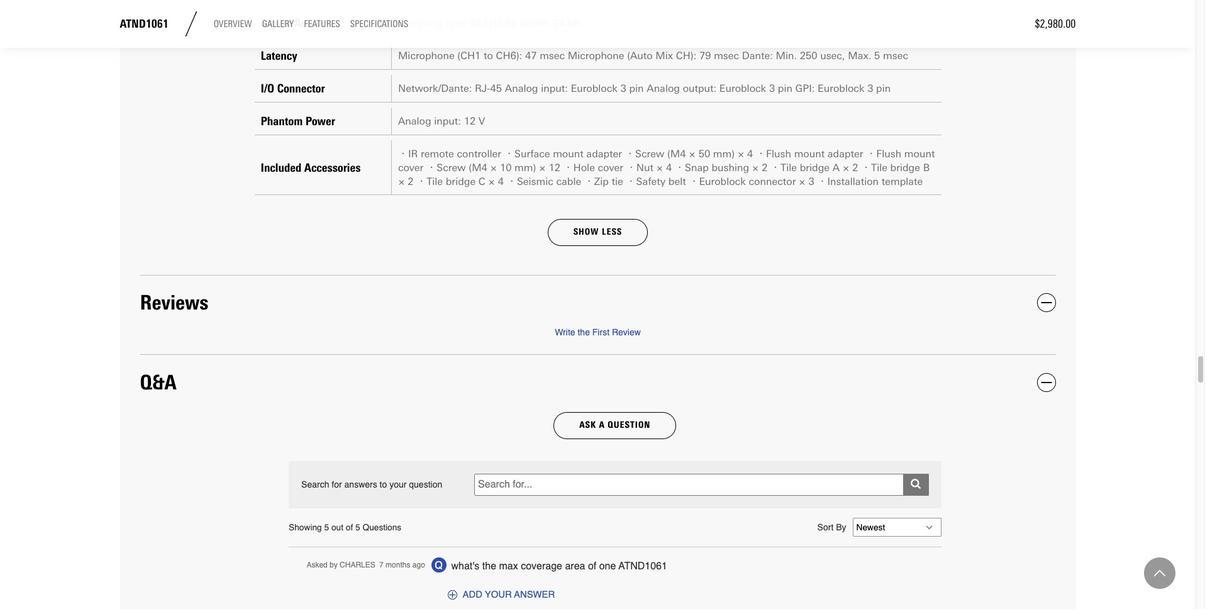 Task type: locate. For each thing, give the bounding box(es) containing it.
1 vertical spatial 4
[[666, 162, 672, 174]]

4 up belt
[[666, 162, 672, 174]]

cover
[[398, 162, 424, 174], [598, 162, 624, 174]]

0 horizontal spatial euroblock
[[571, 83, 618, 95]]

・tile up ・installation
[[862, 162, 888, 174]]

1 ・flush from the left
[[757, 148, 792, 160]]

mm)
[[714, 148, 735, 160], [515, 162, 536, 174]]

one
[[600, 561, 616, 572]]

・flush up connector
[[757, 148, 792, 160]]

the
[[578, 327, 590, 337], [483, 561, 497, 572]]

mount up '・hole'
[[553, 148, 584, 160]]

remote
[[421, 148, 454, 160]]

question element
[[430, 556, 448, 574]]

3 left ・installation
[[809, 176, 815, 188]]

bridge left c
[[446, 176, 476, 188]]

・snap
[[675, 162, 709, 174]]

12 inside ・ir remote controller ・surface mount adapter ・screw (m4 × 50 mm) × 4 ・flush mount adapter ・flush mount cover ・screw (m4 × 10 mm) × 12 ・hole cover ・nut × 4 ・snap bushing × 2 ・tile bridge a × 2 ・tile bridge b × 2 ・tile bridge c × 4 ・seismic cable ・zip tie ・safety belt ・euroblock connector × 3 ・installation template
[[549, 162, 561, 174]]

bridge left a
[[800, 162, 830, 174]]

・tile down remote
[[417, 176, 443, 188]]

microphone
[[398, 50, 455, 62], [568, 50, 625, 62]]

3 msec from the left
[[884, 50, 909, 62]]

0 horizontal spatial pin
[[630, 83, 644, 95]]

microphone down bit
[[568, 50, 625, 62]]

sort
[[818, 522, 834, 532]]

adapter up '・hole'
[[587, 148, 623, 160]]

0 horizontal spatial adapter
[[587, 148, 623, 160]]

(ch1
[[458, 50, 481, 62]]

1 vertical spatial minus image
[[1041, 377, 1053, 388]]

what's the max coverage area of one atnd1061
[[452, 561, 668, 572]]

0 horizontal spatial of
[[346, 522, 353, 532]]

msec
[[540, 50, 565, 62], [714, 50, 740, 62], [884, 50, 909, 62]]

1 vertical spatial mm)
[[515, 162, 536, 174]]

analog right the 45
[[505, 83, 538, 95]]

2 horizontal spatial pin
[[877, 83, 891, 95]]

12 left v
[[464, 115, 476, 127]]

2 horizontal spatial euroblock
[[818, 83, 865, 95]]

ago
[[413, 561, 425, 569]]

of left the one
[[588, 561, 597, 572]]

rj-
[[475, 83, 491, 95]]

the left "first"
[[578, 327, 590, 337]]

q
[[435, 560, 443, 571]]

ask a question button
[[554, 412, 677, 439]]

cable
[[557, 176, 582, 188]]

2 horizontal spatial mount
[[905, 148, 936, 160]]

write the first review
[[555, 327, 641, 337]]

atnd1061 right the one
[[619, 561, 668, 572]]

・flush
[[757, 148, 792, 160], [867, 148, 902, 160]]

× up ・safety on the right
[[657, 162, 664, 174]]

1 horizontal spatial your
[[485, 590, 512, 600]]

msec right 79
[[714, 50, 740, 62]]

0 horizontal spatial cover
[[398, 162, 424, 174]]

analog down mix
[[647, 83, 680, 95]]

months
[[386, 561, 411, 569]]

1 horizontal spatial mount
[[795, 148, 825, 160]]

mm) up bushing
[[714, 148, 735, 160]]

・screw down remote
[[427, 162, 466, 174]]

0 vertical spatial 12
[[464, 115, 476, 127]]

1 horizontal spatial euroblock
[[720, 83, 767, 95]]

0 vertical spatial your
[[390, 480, 407, 490]]

bridge up template at the top of page
[[891, 162, 921, 174]]

your inside 'dropdown button'
[[485, 590, 512, 600]]

microphone down sampling
[[398, 50, 455, 62]]

(m4 up ・snap
[[668, 148, 686, 160]]

to right (ch1
[[484, 50, 493, 62]]

mount up b at the right top of page
[[905, 148, 936, 160]]

0 horizontal spatial to
[[380, 480, 387, 490]]

2 up ・installation
[[853, 162, 859, 174]]

1 msec from the left
[[540, 50, 565, 62]]

0 vertical spatial minus image
[[1041, 297, 1053, 309]]

asked by charles 7 months ago
[[307, 561, 425, 569]]

1 horizontal spatial input:
[[541, 83, 568, 95]]

write
[[555, 327, 576, 337]]

2 horizontal spatial 2
[[853, 162, 859, 174]]

0 horizontal spatial microphone
[[398, 50, 455, 62]]

2 cover from the left
[[598, 162, 624, 174]]

1 horizontal spatial bridge
[[800, 162, 830, 174]]

atnd1061 left divider line image on the top
[[120, 17, 168, 31]]

euroblock
[[571, 83, 618, 95], [720, 83, 767, 95], [818, 83, 865, 95]]

0 horizontal spatial your
[[390, 480, 407, 490]]

・tile
[[771, 162, 797, 174], [862, 162, 888, 174], [417, 176, 443, 188]]

q&a
[[140, 370, 177, 394]]

cover up tie
[[598, 162, 624, 174]]

3 pin from the left
[[877, 83, 891, 95]]

pin
[[630, 83, 644, 95], [778, 83, 793, 95], [877, 83, 891, 95]]

×
[[689, 148, 696, 160], [738, 148, 745, 160], [491, 162, 497, 174], [539, 162, 546, 174], [657, 162, 664, 174], [753, 162, 759, 174], [843, 162, 850, 174], [398, 176, 405, 188], [489, 176, 495, 188], [799, 176, 806, 188]]

2 euroblock from the left
[[720, 83, 767, 95]]

template
[[882, 176, 923, 188]]

2 microphone from the left
[[568, 50, 625, 62]]

input:
[[541, 83, 568, 95], [434, 115, 461, 127]]

1 vertical spatial ・screw
[[427, 162, 466, 174]]

0 horizontal spatial msec
[[540, 50, 565, 62]]

10
[[500, 162, 512, 174]]

0 horizontal spatial ・flush
[[757, 148, 792, 160]]

ask a question
[[580, 420, 651, 431]]

・ir
[[398, 148, 418, 160]]

bit
[[505, 17, 518, 29]]

0 vertical spatial the
[[578, 327, 590, 337]]

・euroblock
[[689, 176, 746, 188]]

minus image for q&a
[[1041, 377, 1053, 388]]

4
[[748, 148, 754, 160], [666, 162, 672, 174], [498, 176, 504, 188]]

output:
[[683, 83, 717, 95]]

0 horizontal spatial 12
[[464, 115, 476, 127]]

5 right max.
[[875, 50, 881, 62]]

0 horizontal spatial 4
[[498, 176, 504, 188]]

out
[[332, 522, 344, 532]]

・nut
[[627, 162, 654, 174]]

to right answers at the left of the page
[[380, 480, 387, 490]]

1 horizontal spatial adapter
[[828, 148, 864, 160]]

0 horizontal spatial input:
[[434, 115, 461, 127]]

msec right 47
[[540, 50, 565, 62]]

0 horizontal spatial mount
[[553, 148, 584, 160]]

(m4
[[668, 148, 686, 160], [469, 162, 488, 174]]

bushing
[[712, 162, 750, 174]]

1 vertical spatial of
[[588, 561, 597, 572]]

1 vertical spatial the
[[483, 561, 497, 572]]

3 down microphone (ch1 to ch6): 47 msec microphone (auto mix ch): 79 msec dante: min. 250 usec, max. 5 msec
[[621, 83, 627, 95]]

12 up cable
[[549, 162, 561, 174]]

msec right max.
[[884, 50, 909, 62]]

network/dante:
[[398, 83, 472, 95]]

included
[[261, 160, 302, 175]]

search for answers to your question
[[302, 480, 443, 490]]

1 horizontal spatial ・screw
[[625, 148, 665, 160]]

4 up bushing
[[748, 148, 754, 160]]

・screw
[[625, 148, 665, 160], [427, 162, 466, 174]]

1 horizontal spatial pin
[[778, 83, 793, 95]]

your left question
[[390, 480, 407, 490]]

cover down the ・ir
[[398, 162, 424, 174]]

(m4 down controller
[[469, 162, 488, 174]]

the for what's
[[483, 561, 497, 572]]

1 microphone from the left
[[398, 50, 455, 62]]

× right c
[[489, 176, 495, 188]]

2 mount from the left
[[795, 148, 825, 160]]

first
[[593, 327, 610, 337]]

your right the add
[[485, 590, 512, 600]]

by
[[330, 561, 338, 569]]

mount up connector
[[795, 148, 825, 160]]

c
[[479, 176, 486, 188]]

mm) down ・surface
[[515, 162, 536, 174]]

bridge
[[800, 162, 830, 174], [891, 162, 921, 174], [446, 176, 476, 188]]

0 horizontal spatial the
[[483, 561, 497, 572]]

0 vertical spatial ・screw
[[625, 148, 665, 160]]

・tile up connector
[[771, 162, 797, 174]]

1 vertical spatial input:
[[434, 115, 461, 127]]

50
[[699, 148, 711, 160]]

adapter up a
[[828, 148, 864, 160]]

4 down "10"
[[498, 176, 504, 188]]

0 vertical spatial to
[[484, 50, 493, 62]]

・screw up ・nut
[[625, 148, 665, 160]]

・flush up template at the top of page
[[867, 148, 902, 160]]

1 horizontal spatial cover
[[598, 162, 624, 174]]

input: right the 45
[[541, 83, 568, 95]]

of right out
[[346, 522, 353, 532]]

5 left out
[[324, 522, 329, 532]]

analog
[[505, 83, 538, 95], [647, 83, 680, 95], [398, 115, 432, 127]]

analog up the ・ir
[[398, 115, 432, 127]]

review
[[612, 327, 641, 337]]

2 horizontal spatial msec
[[884, 50, 909, 62]]

0 vertical spatial atnd1061
[[120, 17, 168, 31]]

1 vertical spatial 12
[[549, 162, 561, 174]]

arrow up image
[[1155, 568, 1166, 579]]

your
[[390, 480, 407, 490], [485, 590, 512, 600]]

1 horizontal spatial 12
[[549, 162, 561, 174]]

2 minus image from the top
[[1041, 377, 1053, 388]]

2 horizontal spatial 4
[[748, 148, 754, 160]]

input: up remote
[[434, 115, 461, 127]]

0 horizontal spatial ・screw
[[427, 162, 466, 174]]

minus image
[[1041, 297, 1053, 309], [1041, 377, 1053, 388]]

atnd1061
[[120, 17, 168, 31], [619, 561, 668, 572]]

sort by
[[818, 522, 847, 532]]

connector
[[277, 81, 325, 96]]

divider line image
[[179, 11, 204, 37]]

× down the ・ir
[[398, 176, 405, 188]]

the left max
[[483, 561, 497, 572]]

5 right out
[[356, 522, 360, 532]]

2 down the ・ir
[[408, 176, 414, 188]]

1 horizontal spatial 5
[[356, 522, 360, 532]]

3 down max.
[[868, 83, 874, 95]]

features
[[304, 18, 340, 30]]

1 vertical spatial (m4
[[469, 162, 488, 174]]

0 horizontal spatial mm)
[[515, 162, 536, 174]]

2 up connector
[[762, 162, 768, 174]]

gpi:
[[796, 83, 815, 95]]

0 horizontal spatial 2
[[408, 176, 414, 188]]

(auto
[[628, 50, 653, 62]]

0 vertical spatial mm)
[[714, 148, 735, 160]]

mount
[[553, 148, 584, 160], [795, 148, 825, 160], [905, 148, 936, 160]]

2
[[762, 162, 768, 174], [853, 162, 859, 174], [408, 176, 414, 188]]

khz
[[484, 17, 502, 29]]

a
[[833, 162, 840, 174]]

1 horizontal spatial msec
[[714, 50, 740, 62]]

1 minus image from the top
[[1041, 297, 1053, 309]]

1 horizontal spatial ・flush
[[867, 148, 902, 160]]

1 horizontal spatial (m4
[[668, 148, 686, 160]]

1 horizontal spatial microphone
[[568, 50, 625, 62]]

1 horizontal spatial mm)
[[714, 148, 735, 160]]

2 vertical spatial 4
[[498, 176, 504, 188]]

$2,980.00
[[1036, 17, 1077, 31]]

0 horizontal spatial ・tile
[[417, 176, 443, 188]]

1 vertical spatial your
[[485, 590, 512, 600]]

1 horizontal spatial the
[[578, 327, 590, 337]]

tie
[[612, 176, 624, 188]]

belt
[[669, 176, 686, 188]]

1 vertical spatial atnd1061
[[619, 561, 668, 572]]



Task type: vqa. For each thing, say whether or not it's contained in the screenshot.
the bottommost this.
no



Task type: describe. For each thing, give the bounding box(es) containing it.
digital
[[261, 16, 292, 30]]

0 horizontal spatial 5
[[324, 522, 329, 532]]

45
[[491, 83, 502, 95]]

1 euroblock from the left
[[571, 83, 618, 95]]

1 horizontal spatial analog
[[505, 83, 538, 95]]

rate:
[[446, 17, 467, 29]]

microphone (ch1 to ch6): 47 msec microphone (auto mix ch): 79 msec dante: min. 250 usec, max. 5 msec
[[398, 50, 909, 62]]

1 horizontal spatial atnd1061
[[619, 561, 668, 572]]

reviews
[[140, 290, 209, 315]]

1 adapter from the left
[[587, 148, 623, 160]]

i/o connector
[[261, 81, 325, 96]]

3 mount from the left
[[905, 148, 936, 160]]

network/dante: rj-45 analog input: euroblock 3 pin analog output: euroblock 3 pin gpi: euroblock 3 pin
[[398, 83, 891, 95]]

1 pin from the left
[[630, 83, 644, 95]]

1 horizontal spatial of
[[588, 561, 597, 572]]

3 left gpi:
[[770, 83, 776, 95]]

79
[[700, 50, 712, 62]]

less
[[602, 227, 623, 237]]

2 horizontal spatial bridge
[[891, 162, 921, 174]]

sampling
[[398, 17, 443, 29]]

overview
[[214, 18, 252, 30]]

0 vertical spatial 4
[[748, 148, 754, 160]]

0 vertical spatial of
[[346, 522, 353, 532]]

× up bushing
[[738, 148, 745, 160]]

what's
[[452, 561, 480, 572]]

b
[[924, 162, 930, 174]]

analog input: 12 v
[[398, 115, 486, 127]]

min.
[[776, 50, 797, 62]]

digital audio
[[261, 16, 322, 30]]

48
[[470, 17, 481, 29]]

max.
[[849, 50, 872, 62]]

1 cover from the left
[[398, 162, 424, 174]]

・surface
[[505, 148, 550, 160]]

write the first review link
[[555, 327, 641, 337]]

0 vertical spatial (m4
[[668, 148, 686, 160]]

coverage
[[521, 561, 563, 572]]

0 horizontal spatial atnd1061
[[120, 17, 168, 31]]

ch6):
[[496, 50, 523, 62]]

area
[[565, 561, 586, 572]]

3 inside ・ir remote controller ・surface mount adapter ・screw (m4 × 50 mm) × 4 ・flush mount adapter ・flush mount cover ・screw (m4 × 10 mm) × 12 ・hole cover ・nut × 4 ・snap bushing × 2 ・tile bridge a × 2 ・tile bridge b × 2 ・tile bridge c × 4 ・seismic cable ・zip tie ・safety belt ・euroblock connector × 3 ・installation template
[[809, 176, 815, 188]]

1 horizontal spatial ・tile
[[771, 162, 797, 174]]

Search for answers to your question search field
[[475, 474, 929, 496]]

・safety
[[626, 176, 666, 188]]

2 msec from the left
[[714, 50, 740, 62]]

・ir remote controller ・surface mount adapter ・screw (m4 × 50 mm) × 4 ・flush mount adapter ・flush mount cover ・screw (m4 × 10 mm) × 12 ・hole cover ・nut × 4 ・snap bushing × 2 ・tile bridge a × 2 ・tile bridge b × 2 ・tile bridge c × 4 ・seismic cable ・zip tie ・safety belt ・euroblock connector × 3 ・installation template
[[398, 148, 936, 188]]

ch):
[[676, 50, 697, 62]]

2 adapter from the left
[[828, 148, 864, 160]]

3 euroblock from the left
[[818, 83, 865, 95]]

24
[[553, 17, 565, 29]]

asked
[[307, 561, 328, 569]]

answers
[[345, 480, 377, 490]]

questions
[[363, 522, 402, 532]]

specifications
[[350, 18, 408, 30]]

add
[[463, 590, 483, 600]]

1 horizontal spatial 4
[[666, 162, 672, 174]]

phantom power
[[261, 114, 335, 129]]

max
[[499, 561, 518, 572]]

0 horizontal spatial bridge
[[446, 176, 476, 188]]

the for write
[[578, 327, 590, 337]]

× up ・seismic
[[539, 162, 546, 174]]

× right connector
[[799, 176, 806, 188]]

show less
[[574, 227, 623, 237]]

× up connector
[[753, 162, 759, 174]]

・installation
[[818, 176, 879, 188]]

2 ・flush from the left
[[867, 148, 902, 160]]

・seismic
[[507, 176, 554, 188]]

47
[[525, 50, 537, 62]]

250
[[800, 50, 818, 62]]

2 horizontal spatial ・tile
[[862, 162, 888, 174]]

・zip
[[585, 176, 609, 188]]

controller
[[457, 148, 502, 160]]

question
[[409, 480, 443, 490]]

showing
[[289, 522, 322, 532]]

・hole
[[564, 162, 595, 174]]

bit
[[568, 17, 580, 29]]

depth:
[[521, 17, 550, 29]]

7
[[380, 561, 384, 569]]

gallery
[[262, 18, 294, 30]]

v
[[479, 115, 486, 127]]

audio
[[295, 16, 322, 30]]

minus image for reviews
[[1041, 297, 1053, 309]]

add your answer
[[463, 590, 555, 600]]

included accessories
[[261, 160, 361, 175]]

× right a
[[843, 162, 850, 174]]

add your answer button
[[444, 587, 555, 604]]

2 horizontal spatial analog
[[647, 83, 680, 95]]

2 pin from the left
[[778, 83, 793, 95]]

showing 5 out of 5 questions
[[289, 522, 402, 532]]

question
[[608, 420, 651, 431]]

dante:
[[743, 50, 773, 62]]

0 horizontal spatial (m4
[[469, 162, 488, 174]]

ask
[[580, 420, 597, 431]]

accessories
[[304, 160, 361, 175]]

latency
[[261, 49, 297, 63]]

0 vertical spatial input:
[[541, 83, 568, 95]]

mix
[[656, 50, 674, 62]]

answer
[[514, 590, 555, 600]]

sampling rate: 48 khz bit depth: 24 bit
[[398, 17, 580, 29]]

× left "10"
[[491, 162, 497, 174]]

for
[[332, 480, 342, 490]]

show less button
[[548, 219, 648, 246]]

2 horizontal spatial 5
[[875, 50, 881, 62]]

1 mount from the left
[[553, 148, 584, 160]]

1 horizontal spatial to
[[484, 50, 493, 62]]

power
[[306, 114, 335, 129]]

1 horizontal spatial 2
[[762, 162, 768, 174]]

search
[[302, 480, 329, 490]]

a
[[599, 420, 605, 431]]

1 vertical spatial to
[[380, 480, 387, 490]]

show
[[574, 227, 599, 237]]

0 horizontal spatial analog
[[398, 115, 432, 127]]

connector
[[749, 176, 796, 188]]

× left 50
[[689, 148, 696, 160]]

phantom
[[261, 114, 303, 129]]



